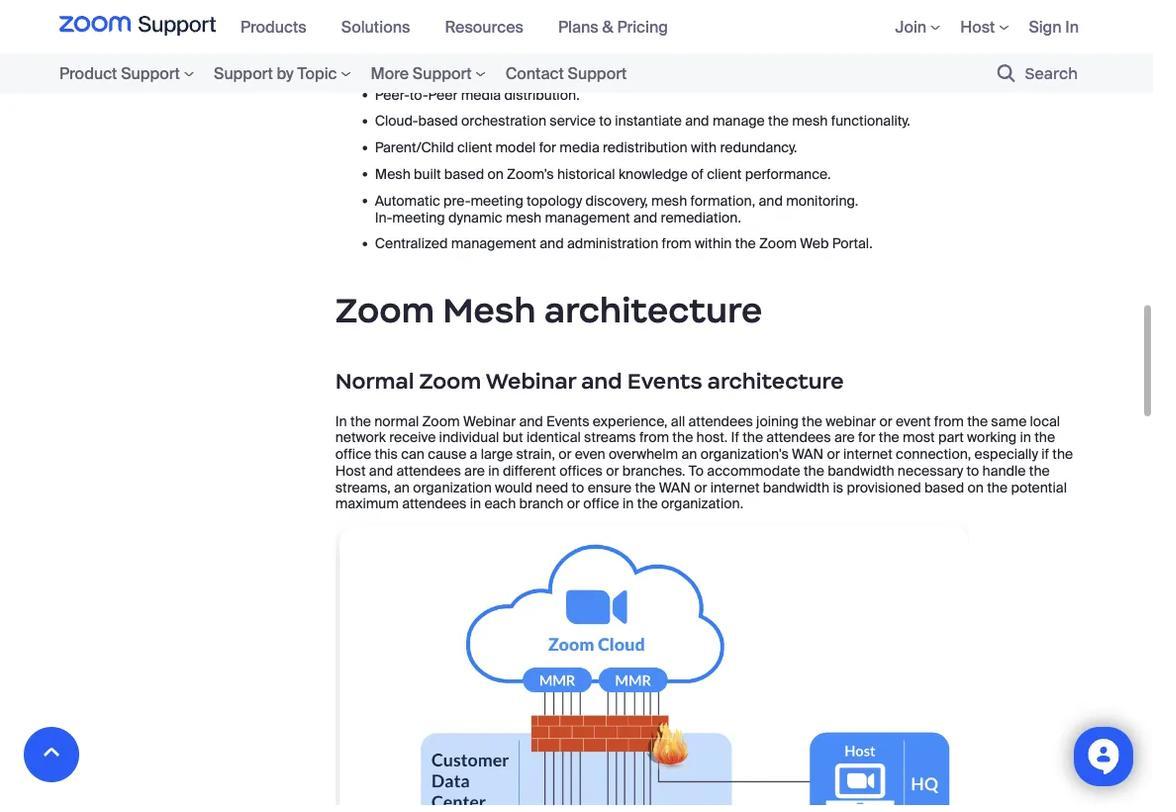 Task type: vqa. For each thing, say whether or not it's contained in the screenshot.
host.
yes



Task type: locate. For each thing, give the bounding box(es) containing it.
is
[[833, 479, 843, 497]]

organization
[[413, 479, 492, 497]]

1 horizontal spatial mesh
[[443, 289, 536, 332]]

0 horizontal spatial zoom's
[[425, 33, 472, 51]]

0 vertical spatial events
[[627, 368, 702, 395]]

webinar
[[826, 412, 876, 431]]

media up mechanism
[[528, 33, 568, 51]]

on
[[487, 165, 504, 184], [967, 479, 984, 497]]

support up peer at the left
[[413, 63, 472, 84]]

2 vertical spatial for
[[858, 429, 875, 447]]

formation,
[[690, 192, 755, 210]]

1 horizontal spatial office
[[583, 496, 619, 514]]

from down remediation.
[[662, 235, 691, 253]]

1 horizontal spatial host
[[960, 16, 995, 37]]

topic
[[297, 63, 337, 84]]

management down dynamic
[[451, 235, 536, 253]]

office down offices
[[583, 496, 619, 514]]

mesh up automatic on the top of page
[[375, 165, 410, 184]]

media
[[528, 33, 568, 51], [461, 86, 501, 104], [560, 139, 599, 157]]

client up formation,
[[707, 165, 742, 184]]

contact
[[505, 63, 564, 84]]

in
[[1065, 16, 1079, 37], [1020, 429, 1031, 447], [488, 462, 499, 481], [470, 496, 481, 514], [623, 496, 634, 514]]

1 vertical spatial events
[[546, 412, 589, 431]]

1 vertical spatial webinar
[[463, 412, 516, 431]]

based down peer at the left
[[418, 112, 458, 131]]

different
[[503, 462, 556, 481]]

size).
[[831, 59, 863, 78]]

to
[[689, 462, 704, 481]]

technology.
[[571, 33, 644, 51]]

part
[[938, 429, 964, 447]]

the down especially
[[987, 479, 1008, 497]]

from inside preserves the full native zoom experience for hosts and attendees. utilizes zoom's existing media technology. entitlement-based mechanism (limited change to the base client binary size). peer-to-peer media distribution. cloud-based orchestration service to instantiate and manage the mesh functionality. parent/child client model for media redistribution with redundancy. mesh built based on zoom's historical knowledge of client performance. automatic pre-meeting topology discovery, mesh formation, and monitoring. in-meeting dynamic mesh management and remediation. centralized management and administration from within the zoom web portal.
[[662, 235, 691, 253]]

0 vertical spatial wan
[[792, 446, 824, 464]]

management
[[545, 209, 630, 227], [451, 235, 536, 253]]

0 horizontal spatial wan
[[659, 479, 691, 497]]

to right service
[[599, 112, 612, 131]]

or left even
[[558, 446, 571, 464]]

historical
[[557, 165, 615, 184]]

support inside 'link'
[[214, 63, 273, 84]]

0 horizontal spatial meeting
[[392, 209, 445, 227]]

each
[[484, 496, 516, 514]]

attendees
[[688, 412, 753, 431], [766, 429, 831, 447], [396, 462, 461, 481], [402, 496, 467, 514]]

office left this
[[335, 446, 371, 464]]

zoom's up more support link
[[425, 33, 472, 51]]

&
[[602, 16, 613, 37]]

the
[[442, 6, 463, 25], [692, 59, 713, 78], [768, 112, 789, 131], [735, 235, 756, 253], [350, 412, 371, 431], [802, 412, 822, 431], [967, 412, 988, 431], [672, 429, 693, 447], [742, 429, 763, 447], [879, 429, 899, 447], [1034, 429, 1055, 447], [1052, 446, 1073, 464], [804, 462, 824, 481], [1029, 462, 1050, 481], [635, 479, 656, 497], [987, 479, 1008, 497], [637, 496, 658, 514]]

the right joining
[[802, 412, 822, 431]]

1 vertical spatial wan
[[659, 479, 691, 497]]

manage
[[712, 112, 765, 131]]

orchestration
[[461, 112, 546, 131]]

based inside in the normal zoom webinar and events experience, all attendees joining the webinar or event from the same local network receive individual but identical streams from the host. if the attendees are for the most part working in the office this can cause a large strain, or even overwhelm an organization's wan or internet connection, especially if the host and attendees are in different offices or branches. to accommodate the bandwidth necessary to handle the streams, an organization would need to ensure the wan or internet bandwidth is provisioned based on the potential maximum attendees in each branch or office in the organization.
[[924, 479, 964, 497]]

0 horizontal spatial for
[[539, 139, 556, 157]]

2 horizontal spatial for
[[858, 429, 875, 447]]

zoom
[[529, 6, 567, 25], [759, 235, 797, 253], [335, 289, 435, 332], [419, 368, 481, 395], [422, 412, 460, 431]]

bandwidth down webinar
[[828, 462, 894, 481]]

preserves the full native zoom experience for hosts and attendees. utilizes zoom's existing media technology. entitlement-based mechanism (limited change to the base client binary size). peer-to-peer media distribution. cloud-based orchestration service to instantiate and manage the mesh functionality. parent/child client model for media redistribution with redundancy. mesh built based on zoom's historical knowledge of client performance. automatic pre-meeting topology discovery, mesh formation, and monitoring. in-meeting dynamic mesh management and remediation. centralized management and administration from within the zoom web portal.
[[375, 6, 910, 253]]

1 vertical spatial for
[[539, 139, 556, 157]]

on down especially
[[967, 479, 984, 497]]

functionality.
[[831, 112, 910, 131]]

0 horizontal spatial internet
[[710, 479, 760, 497]]

from
[[662, 235, 691, 253], [934, 412, 964, 431], [639, 429, 669, 447]]

in left each
[[470, 496, 481, 514]]

this
[[375, 446, 398, 464]]

based down existing
[[454, 59, 493, 78]]

0 vertical spatial zoom's
[[425, 33, 472, 51]]

client right base
[[750, 59, 785, 78]]

3 support from the left
[[413, 63, 472, 84]]

0 horizontal spatial events
[[546, 412, 589, 431]]

and down performance.
[[759, 192, 783, 210]]

internet up provisioned
[[843, 446, 893, 464]]

the right within
[[735, 235, 756, 253]]

wan down overwhelm
[[659, 479, 691, 497]]

most
[[903, 429, 935, 447]]

based up pre-
[[444, 165, 484, 184]]

and up with
[[685, 112, 709, 131]]

automatic
[[375, 192, 440, 210]]

or left event
[[879, 412, 892, 431]]

the right handle
[[1029, 462, 1050, 481]]

sign in
[[1029, 16, 1079, 37]]

0 horizontal spatial are
[[464, 462, 485, 481]]

in inside menu bar
[[1065, 16, 1079, 37]]

search image
[[997, 64, 1015, 82], [997, 64, 1015, 82]]

connection,
[[896, 446, 971, 464]]

0 vertical spatial on
[[487, 165, 504, 184]]

2 horizontal spatial client
[[750, 59, 785, 78]]

2 vertical spatial client
[[707, 165, 742, 184]]

organization's
[[700, 446, 789, 464]]

in left if
[[1020, 429, 1031, 447]]

media up orchestration
[[461, 86, 501, 104]]

hosts
[[666, 6, 701, 25]]

more
[[371, 63, 409, 84]]

or right branches.
[[694, 479, 707, 497]]

host
[[960, 16, 995, 37], [335, 462, 366, 481]]

1 vertical spatial host
[[335, 462, 366, 481]]

are up the is
[[834, 429, 855, 447]]

in down branches.
[[623, 496, 634, 514]]

redistribution
[[603, 139, 688, 157]]

1 horizontal spatial an
[[681, 446, 697, 464]]

the right if
[[1052, 446, 1073, 464]]

management up administration
[[545, 209, 630, 227]]

0 horizontal spatial office
[[335, 446, 371, 464]]

zoom up cause
[[422, 412, 460, 431]]

0 horizontal spatial host
[[335, 462, 366, 481]]

from left all
[[639, 429, 669, 447]]

support down technology.
[[568, 63, 627, 84]]

products link
[[240, 16, 321, 37]]

0 vertical spatial are
[[834, 429, 855, 447]]

mesh down binary
[[792, 112, 828, 131]]

0 vertical spatial client
[[750, 59, 785, 78]]

2 support from the left
[[214, 63, 273, 84]]

for right model
[[539, 139, 556, 157]]

normal zoom webinar and events architecture
[[335, 368, 844, 395]]

based
[[454, 59, 493, 78], [418, 112, 458, 131], [444, 165, 484, 184], [924, 479, 964, 497]]

0 horizontal spatial management
[[451, 235, 536, 253]]

support inside "link"
[[568, 63, 627, 84]]

architecture down administration
[[544, 289, 762, 332]]

mesh down dynamic
[[443, 289, 536, 332]]

0 horizontal spatial mesh
[[375, 165, 410, 184]]

1 horizontal spatial for
[[645, 6, 662, 25]]

1 support from the left
[[121, 63, 180, 84]]

0 horizontal spatial on
[[487, 165, 504, 184]]

joining
[[756, 412, 798, 431]]

individual
[[439, 429, 499, 447]]

pricing
[[617, 16, 668, 37]]

meeting up centralized
[[392, 209, 445, 227]]

and down topology
[[540, 235, 564, 253]]

0 vertical spatial an
[[681, 446, 697, 464]]

attendees down receive
[[396, 462, 461, 481]]

resources link
[[445, 16, 538, 37]]

support for product support
[[121, 63, 180, 84]]

the right if at the bottom right of the page
[[742, 429, 763, 447]]

0 vertical spatial host
[[960, 16, 995, 37]]

attendees up accommodate
[[766, 429, 831, 447]]

are
[[834, 429, 855, 447], [464, 462, 485, 481]]

1 horizontal spatial wan
[[792, 446, 824, 464]]

more support
[[371, 63, 472, 84]]

dynamic
[[448, 209, 502, 227]]

are down individual
[[464, 462, 485, 481]]

plans & pricing link
[[558, 16, 683, 37]]

host.
[[696, 429, 728, 447]]

the up redundancy.
[[768, 112, 789, 131]]

an
[[681, 446, 697, 464], [394, 479, 410, 497]]

identical
[[526, 429, 581, 447]]

events up even
[[546, 412, 589, 431]]

zoom's
[[425, 33, 472, 51], [507, 165, 554, 184]]

solutions link
[[341, 16, 425, 37]]

menu bar containing products
[[230, 0, 693, 53]]

in the normal zoom webinar and events experience, all attendees joining the webinar or event from the same local network receive individual but identical streams from the host. if the attendees are for the most part working in the office this can cause a large strain, or even overwhelm an organization's wan or internet connection, especially if the host and attendees are in different offices or branches. to accommodate the bandwidth necessary to handle the streams, an organization would need to ensure the wan or internet bandwidth is provisioned based on the potential maximum attendees in each branch or office in the organization.
[[335, 412, 1073, 514]]

1 horizontal spatial internet
[[843, 446, 893, 464]]

for left hosts
[[645, 6, 662, 25]]

client down orchestration
[[457, 139, 492, 157]]

architecture
[[544, 289, 762, 332], [707, 368, 844, 395]]

internet
[[843, 446, 893, 464], [710, 479, 760, 497]]

mesh right dynamic
[[506, 209, 541, 227]]

1 horizontal spatial on
[[967, 479, 984, 497]]

to left handle
[[966, 462, 979, 481]]

0 horizontal spatial an
[[394, 479, 410, 497]]

and up experience,
[[581, 368, 622, 395]]

working
[[967, 429, 1017, 447]]

zoom support image
[[59, 16, 216, 38]]

4 support from the left
[[568, 63, 627, 84]]

handle
[[982, 462, 1026, 481]]

receive
[[389, 429, 436, 447]]

service
[[550, 112, 596, 131]]

support left by
[[214, 63, 273, 84]]

0 horizontal spatial mesh
[[506, 209, 541, 227]]

host right the join link
[[960, 16, 995, 37]]

cloud-
[[375, 112, 418, 131]]

webinar up but
[[486, 368, 576, 395]]

and
[[704, 6, 728, 25], [685, 112, 709, 131], [759, 192, 783, 210], [633, 209, 657, 227], [540, 235, 564, 253], [581, 368, 622, 395], [519, 412, 543, 431], [369, 462, 393, 481]]

menu bar
[[230, 0, 693, 53], [865, 0, 1079, 53], [0, 53, 696, 93]]

based down 'connection,'
[[924, 479, 964, 497]]

1 horizontal spatial mesh
[[651, 192, 687, 210]]

1 vertical spatial management
[[451, 235, 536, 253]]

1 vertical spatial on
[[967, 479, 984, 497]]

entitlement-
[[375, 59, 454, 78]]

webinar up large
[[463, 412, 516, 431]]

bandwidth left the is
[[763, 479, 830, 497]]

experience
[[570, 6, 642, 25]]

0 vertical spatial mesh
[[375, 165, 410, 184]]

network
[[335, 429, 386, 447]]

within
[[695, 235, 732, 253]]

1 vertical spatial office
[[583, 496, 619, 514]]

redundancy.
[[720, 139, 797, 157]]

an down all
[[681, 446, 697, 464]]

media up historical
[[560, 139, 599, 157]]

existing
[[475, 33, 525, 51]]

architecture up joining
[[707, 368, 844, 395]]

host down network
[[335, 462, 366, 481]]

base
[[716, 59, 747, 78]]

events up all
[[627, 368, 702, 395]]

resources
[[445, 16, 523, 37]]

event
[[896, 412, 931, 431]]

webinar
[[486, 368, 576, 395], [463, 412, 516, 431]]

wan
[[792, 446, 824, 464], [659, 479, 691, 497]]

provisioned
[[847, 479, 921, 497]]

2 horizontal spatial mesh
[[792, 112, 828, 131]]

or right even
[[606, 462, 619, 481]]

the right same
[[1034, 429, 1055, 447]]

zoom left "web"
[[759, 235, 797, 253]]

mesh down knowledge
[[651, 192, 687, 210]]

1 vertical spatial zoom's
[[507, 165, 554, 184]]

an down can
[[394, 479, 410, 497]]

on down model
[[487, 165, 504, 184]]

for left event
[[858, 429, 875, 447]]

1 vertical spatial client
[[457, 139, 492, 157]]

join
[[895, 16, 927, 37]]

1 horizontal spatial management
[[545, 209, 630, 227]]

experience,
[[593, 412, 668, 431]]

zoom's down model
[[507, 165, 554, 184]]

1 vertical spatial an
[[394, 479, 410, 497]]

wan down joining
[[792, 446, 824, 464]]

meeting down model
[[471, 192, 523, 210]]

the left base
[[692, 59, 713, 78]]

in right sign
[[1065, 16, 1079, 37]]

internet down 'organization's'
[[710, 479, 760, 497]]

mesh inside preserves the full native zoom experience for hosts and attendees. utilizes zoom's existing media technology. entitlement-based mechanism (limited change to the base client binary size). peer-to-peer media distribution. cloud-based orchestration service to instantiate and manage the mesh functionality. parent/child client model for media redistribution with redundancy. mesh built based on zoom's historical knowledge of client performance. automatic pre-meeting topology discovery, mesh formation, and monitoring. in-meeting dynamic mesh management and remediation. centralized management and administration from within the zoom web portal.
[[375, 165, 410, 184]]



Task type: describe. For each thing, give the bounding box(es) containing it.
on inside preserves the full native zoom experience for hosts and attendees. utilizes zoom's existing media technology. entitlement-based mechanism (limited change to the base client binary size). peer-to-peer media distribution. cloud-based orchestration service to instantiate and manage the mesh functionality. parent/child client model for media redistribution with redundancy. mesh built based on zoom's historical knowledge of client performance. automatic pre-meeting topology discovery, mesh formation, and monitoring. in-meeting dynamic mesh management and remediation. centralized management and administration from within the zoom web portal.
[[487, 165, 504, 184]]

zoom down centralized
[[335, 289, 435, 332]]

0 horizontal spatial client
[[457, 139, 492, 157]]

potential
[[1011, 479, 1067, 497]]

in-
[[375, 209, 392, 227]]

all
[[671, 412, 685, 431]]

branches.
[[622, 462, 685, 481]]

0 vertical spatial for
[[645, 6, 662, 25]]

to-
[[410, 86, 428, 104]]

the left the is
[[804, 462, 824, 481]]

model
[[495, 139, 536, 157]]

pre-
[[443, 192, 471, 210]]

for inside in the normal zoom webinar and events experience, all attendees joining the webinar or event from the same local network receive individual but identical streams from the host. if the attendees are for the most part working in the office this can cause a large strain, or even overwhelm an organization's wan or internet connection, especially if the host and attendees are in different offices or branches. to accommodate the bandwidth necessary to handle the streams, an organization would need to ensure the wan or internet bandwidth is provisioned based on the potential maximum attendees in each branch or office in the organization.
[[858, 429, 875, 447]]

the left "full"
[[442, 6, 463, 25]]

remediation.
[[661, 209, 741, 227]]

product support
[[59, 63, 180, 84]]

distribution.
[[504, 86, 580, 104]]

can
[[401, 446, 424, 464]]

0 vertical spatial webinar
[[486, 368, 576, 395]]

streams
[[584, 429, 636, 447]]

native
[[488, 6, 526, 25]]

centralized
[[375, 235, 448, 253]]

attendees down cause
[[402, 496, 467, 514]]

1 horizontal spatial meeting
[[471, 192, 523, 210]]

0 vertical spatial office
[[335, 446, 371, 464]]

plans & pricing
[[558, 16, 668, 37]]

to right change
[[676, 59, 689, 78]]

1 horizontal spatial events
[[627, 368, 702, 395]]

full
[[466, 6, 485, 25]]

peer
[[428, 86, 458, 104]]

with
[[691, 139, 717, 157]]

zoom mesh architecture
[[335, 289, 762, 332]]

normal
[[335, 368, 414, 395]]

0 vertical spatial architecture
[[544, 289, 762, 332]]

utilizes
[[375, 33, 422, 51]]

discovery,
[[585, 192, 648, 210]]

cause
[[428, 446, 466, 464]]

the left most
[[879, 429, 899, 447]]

preserves
[[375, 6, 439, 25]]

sign
[[1029, 16, 1062, 37]]

by
[[277, 63, 294, 84]]

performance.
[[745, 165, 831, 184]]

organization.
[[661, 496, 743, 514]]

parent/child
[[375, 139, 454, 157]]

product
[[59, 63, 117, 84]]

host link
[[960, 16, 1009, 37]]

2 vertical spatial media
[[560, 139, 599, 157]]

the right the in
[[350, 412, 371, 431]]

but
[[502, 429, 523, 447]]

and right hosts
[[704, 6, 728, 25]]

or right branch at the left of page
[[567, 496, 580, 514]]

or up the is
[[827, 446, 840, 464]]

if
[[731, 429, 739, 447]]

knowledge
[[619, 165, 688, 184]]

the right part
[[967, 412, 988, 431]]

join link
[[895, 16, 940, 37]]

the left host. on the right bottom of page
[[672, 429, 693, 447]]

peer-
[[375, 86, 410, 104]]

solutions
[[341, 16, 410, 37]]

menu bar containing product support
[[0, 53, 696, 93]]

contact support
[[505, 63, 627, 84]]

1 horizontal spatial zoom's
[[507, 165, 554, 184]]

administration
[[567, 235, 658, 253]]

would
[[495, 479, 532, 497]]

portal.
[[832, 235, 872, 253]]

maximum
[[335, 496, 399, 514]]

support for more support
[[413, 63, 472, 84]]

even
[[575, 446, 605, 464]]

ensure
[[588, 479, 632, 497]]

0 vertical spatial internet
[[843, 446, 893, 464]]

(limited
[[575, 59, 622, 78]]

built
[[414, 165, 441, 184]]

1 vertical spatial media
[[461, 86, 501, 104]]

support for contact support
[[568, 63, 627, 84]]

offices
[[559, 462, 603, 481]]

web
[[800, 235, 829, 253]]

0 vertical spatial management
[[545, 209, 630, 227]]

a
[[470, 446, 477, 464]]

1 vertical spatial internet
[[710, 479, 760, 497]]

1 vertical spatial are
[[464, 462, 485, 481]]

local
[[1030, 412, 1060, 431]]

change
[[625, 59, 673, 78]]

contact support link
[[495, 60, 637, 87]]

and left can
[[369, 462, 393, 481]]

events inside in the normal zoom webinar and events experience, all attendees joining the webinar or event from the same local network receive individual but identical streams from the host. if the attendees are for the most part working in the office this can cause a large strain, or even overwhelm an organization's wan or internet connection, especially if the host and attendees are in different offices or branches. to accommodate the bandwidth necessary to handle the streams, an organization would need to ensure the wan or internet bandwidth is provisioned based on the potential maximum attendees in each branch or office in the organization.
[[546, 412, 589, 431]]

the down overwhelm
[[635, 479, 656, 497]]

from right event
[[934, 412, 964, 431]]

overwhelm
[[609, 446, 678, 464]]

attendees up 'organization's'
[[688, 412, 753, 431]]

on inside in the normal zoom webinar and events experience, all attendees joining the webinar or event from the same local network receive individual but identical streams from the host. if the attendees are for the most part working in the office this can cause a large strain, or even overwhelm an organization's wan or internet connection, especially if the host and attendees are in different offices or branches. to accommodate the bandwidth necessary to handle the streams, an organization would need to ensure the wan or internet bandwidth is provisioned based on the potential maximum attendees in each branch or office in the organization.
[[967, 479, 984, 497]]

zoom up individual
[[419, 368, 481, 395]]

instantiate
[[615, 112, 682, 131]]

binary
[[789, 59, 827, 78]]

search button
[[969, 53, 1088, 93]]

menu bar containing join
[[865, 0, 1079, 53]]

in right the a
[[488, 462, 499, 481]]

normal
[[374, 412, 419, 431]]

zoom inside in the normal zoom webinar and events experience, all attendees joining the webinar or event from the same local network receive individual but identical streams from the host. if the attendees are for the most part working in the office this can cause a large strain, or even overwhelm an organization's wan or internet connection, especially if the host and attendees are in different offices or branches. to accommodate the bandwidth necessary to handle the streams, an organization would need to ensure the wan or internet bandwidth is provisioned based on the potential maximum attendees in each branch or office in the organization.
[[422, 412, 460, 431]]

host inside in the normal zoom webinar and events experience, all attendees joining the webinar or event from the same local network receive individual but identical streams from the host. if the attendees are for the most part working in the office this can cause a large strain, or even overwhelm an organization's wan or internet connection, especially if the host and attendees are in different offices or branches. to accommodate the bandwidth necessary to handle the streams, an organization would need to ensure the wan or internet bandwidth is provisioned based on the potential maximum attendees in each branch or office in the organization.
[[335, 462, 366, 481]]

1 horizontal spatial are
[[834, 429, 855, 447]]

and up administration
[[633, 209, 657, 227]]

webinar inside in the normal zoom webinar and events experience, all attendees joining the webinar or event from the same local network receive individual but identical streams from the host. if the attendees are for the most part working in the office this can cause a large strain, or even overwhelm an organization's wan or internet connection, especially if the host and attendees are in different offices or branches. to accommodate the bandwidth necessary to handle the streams, an organization would need to ensure the wan or internet bandwidth is provisioned based on the potential maximum attendees in each branch or office in the organization.
[[463, 412, 516, 431]]

accommodate
[[707, 462, 800, 481]]

1 horizontal spatial client
[[707, 165, 742, 184]]

to right 'need'
[[572, 479, 584, 497]]

the down branches.
[[637, 496, 658, 514]]

search
[[1025, 64, 1078, 83]]

especially
[[974, 446, 1038, 464]]

0 vertical spatial media
[[528, 33, 568, 51]]

branch
[[519, 496, 564, 514]]

1 vertical spatial architecture
[[707, 368, 844, 395]]

more support link
[[361, 60, 495, 87]]

host inside menu bar
[[960, 16, 995, 37]]

zoom right native
[[529, 6, 567, 25]]

1 vertical spatial mesh
[[443, 289, 536, 332]]

and up strain, on the bottom of the page
[[519, 412, 543, 431]]

support by topic
[[214, 63, 337, 84]]

plans
[[558, 16, 598, 37]]

product support link
[[59, 60, 204, 87]]



